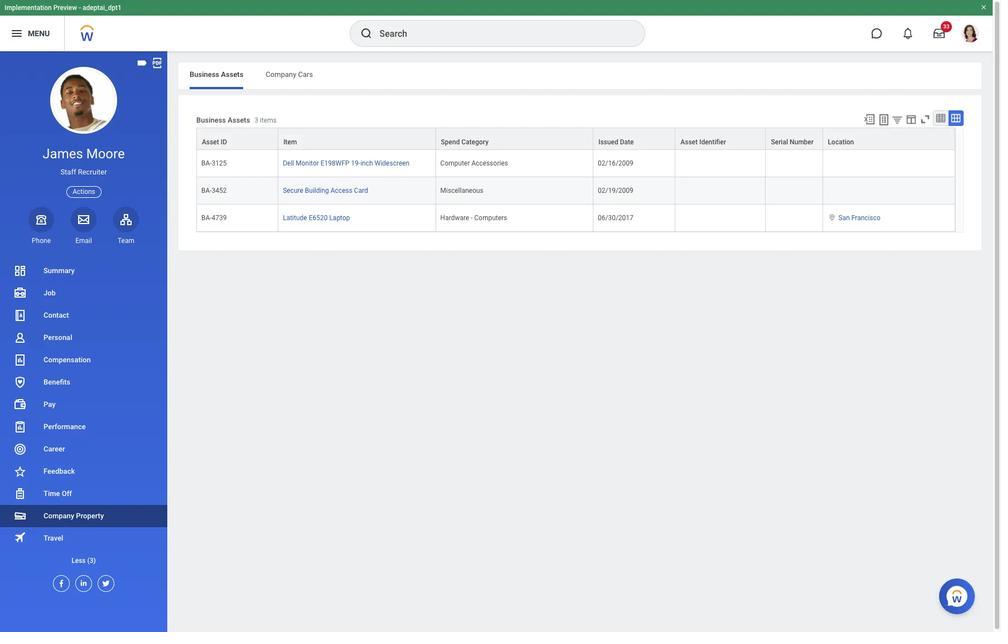 Task type: vqa. For each thing, say whether or not it's contained in the screenshot.
"personal" 'link'
yes



Task type: describe. For each thing, give the bounding box(es) containing it.
monitor
[[296, 160, 319, 167]]

francisco
[[852, 214, 881, 222]]

contact link
[[0, 305, 167, 327]]

id
[[221, 138, 227, 146]]

less (3)
[[72, 557, 96, 565]]

preview
[[53, 4, 77, 12]]

feedback image
[[13, 465, 27, 479]]

access
[[331, 187, 353, 195]]

email button
[[71, 207, 97, 245]]

contact image
[[13, 309, 27, 322]]

spend category button
[[436, 128, 593, 150]]

staff
[[60, 168, 76, 176]]

asset for asset id
[[202, 138, 219, 146]]

feedback link
[[0, 461, 167, 483]]

less (3) button
[[0, 555, 167, 568]]

performance
[[44, 423, 86, 431]]

expand table image
[[951, 113, 962, 124]]

e198wfp
[[321, 160, 350, 167]]

james
[[43, 146, 83, 162]]

ba-4739
[[201, 214, 227, 222]]

job image
[[13, 287, 27, 300]]

export to excel image
[[864, 113, 876, 126]]

hardware - computers element
[[441, 212, 507, 222]]

recruiter
[[78, 168, 107, 176]]

close environment banner image
[[981, 4, 988, 11]]

location image
[[828, 214, 837, 222]]

4739
[[212, 214, 227, 222]]

career image
[[13, 443, 27, 456]]

moore
[[86, 146, 125, 162]]

- inside row
[[471, 214, 473, 222]]

items
[[260, 117, 277, 125]]

card
[[354, 187, 368, 195]]

cars
[[298, 70, 313, 79]]

menu button
[[0, 16, 64, 51]]

3
[[255, 117, 258, 125]]

- inside menu banner
[[79, 4, 81, 12]]

property
[[76, 512, 104, 521]]

inbox large image
[[934, 28, 945, 39]]

san
[[839, 214, 850, 222]]

time off
[[44, 490, 72, 498]]

implementation preview -   adeptai_dpt1
[[4, 4, 122, 12]]

mail image
[[77, 213, 90, 226]]

time off image
[[13, 488, 27, 501]]

secure
[[283, 187, 303, 195]]

secure building access card
[[283, 187, 368, 195]]

accessories
[[472, 160, 508, 167]]

06/30/2017
[[598, 214, 634, 222]]

business for business assets
[[190, 70, 219, 79]]

job
[[44, 289, 56, 297]]

off
[[62, 490, 72, 498]]

computer accessories element
[[441, 157, 508, 167]]

19-
[[351, 160, 361, 167]]

personal
[[44, 334, 72, 342]]

computer
[[441, 160, 470, 167]]

summary
[[44, 267, 75, 275]]

(3)
[[87, 557, 96, 565]]

3125
[[212, 160, 227, 167]]

latitude
[[283, 214, 307, 222]]

select to filter grid data image
[[892, 114, 904, 126]]

list containing summary
[[0, 260, 167, 572]]

ba-3452
[[201, 187, 227, 195]]

company property
[[44, 512, 104, 521]]

location
[[828, 138, 854, 146]]

assets for business assets
[[221, 70, 243, 79]]

phone james moore element
[[28, 236, 54, 245]]

ba- for ba-3452
[[201, 187, 212, 195]]

ba-3452 element
[[201, 185, 227, 195]]

inch
[[361, 160, 373, 167]]

time off link
[[0, 483, 167, 505]]

summary link
[[0, 260, 167, 282]]

02/19/2009
[[598, 187, 634, 195]]

tag image
[[136, 57, 148, 69]]

table image
[[936, 113, 947, 124]]

san francisco
[[839, 214, 881, 222]]

actions
[[73, 188, 95, 196]]

Search Workday  search field
[[380, 21, 622, 46]]

assets for business assets 3 items
[[228, 116, 250, 125]]

business assets
[[190, 70, 243, 79]]

facebook image
[[54, 576, 66, 589]]

team
[[118, 237, 134, 245]]

issued date
[[599, 138, 634, 146]]

san francisco link
[[839, 212, 881, 222]]

navigation pane region
[[0, 51, 167, 633]]

click to view/edit grid preferences image
[[905, 113, 918, 126]]

dell
[[283, 160, 294, 167]]

search image
[[360, 27, 373, 40]]

identifier
[[700, 138, 726, 146]]

menu
[[28, 29, 50, 38]]

ba- for ba-4739
[[201, 214, 212, 222]]

twitter image
[[98, 576, 110, 589]]

computers
[[475, 214, 507, 222]]

asset identifier button
[[676, 128, 766, 150]]

pay link
[[0, 394, 167, 416]]



Task type: locate. For each thing, give the bounding box(es) containing it.
row down 02/19/2009
[[196, 205, 956, 232]]

business assets 3 items
[[196, 116, 277, 125]]

1 asset from the left
[[202, 138, 219, 146]]

benefits link
[[0, 372, 167, 394]]

dell monitor e198wfp 19-inch widescreen
[[283, 160, 410, 167]]

2 asset from the left
[[681, 138, 698, 146]]

ba-3125
[[201, 160, 227, 167]]

widescreen
[[375, 160, 410, 167]]

career link
[[0, 439, 167, 461]]

0 vertical spatial company
[[266, 70, 296, 79]]

02/16/2009
[[598, 160, 634, 167]]

staff recruiter
[[60, 168, 107, 176]]

1 horizontal spatial company
[[266, 70, 296, 79]]

1 horizontal spatial asset
[[681, 138, 698, 146]]

latitude e6520 laptop
[[283, 214, 350, 222]]

asset
[[202, 138, 219, 146], [681, 138, 698, 146]]

summary image
[[13, 264, 27, 278]]

row containing ba-3125
[[196, 150, 956, 178]]

asset for asset identifier
[[681, 138, 698, 146]]

benefits
[[44, 378, 70, 387]]

spend
[[441, 138, 460, 146]]

pay image
[[13, 398, 27, 412]]

ba- for ba-3125
[[201, 160, 212, 167]]

business for business assets 3 items
[[196, 116, 226, 125]]

row
[[196, 128, 956, 150], [196, 150, 956, 178], [196, 178, 956, 205], [196, 205, 956, 232]]

linkedin image
[[76, 576, 88, 588]]

asset inside popup button
[[202, 138, 219, 146]]

feedback
[[44, 468, 75, 476]]

travel image
[[13, 531, 27, 545]]

company inside tab list
[[266, 70, 296, 79]]

toolbar
[[859, 110, 964, 128]]

0 horizontal spatial company
[[44, 512, 74, 521]]

serial number button
[[766, 128, 823, 150]]

pay
[[44, 401, 56, 409]]

phone image
[[33, 213, 49, 226]]

ba-3125 element
[[201, 157, 227, 167]]

phone
[[32, 237, 51, 245]]

4 row from the top
[[196, 205, 956, 232]]

company for company property
[[44, 512, 74, 521]]

- right hardware
[[471, 214, 473, 222]]

- right preview
[[79, 4, 81, 12]]

hardware
[[441, 214, 469, 222]]

assets left 3
[[228, 116, 250, 125]]

business
[[190, 70, 219, 79], [196, 116, 226, 125]]

company
[[266, 70, 296, 79], [44, 512, 74, 521]]

travel link
[[0, 528, 167, 550]]

profile logan mcneil image
[[962, 25, 980, 45]]

row containing ba-3452
[[196, 178, 956, 205]]

company cars
[[266, 70, 313, 79]]

2 row from the top
[[196, 150, 956, 178]]

asset inside popup button
[[681, 138, 698, 146]]

company left the cars
[[266, 70, 296, 79]]

view team image
[[119, 213, 133, 226]]

33 button
[[927, 21, 952, 46]]

travel
[[44, 534, 63, 543]]

-
[[79, 4, 81, 12], [471, 214, 473, 222]]

time
[[44, 490, 60, 498]]

company down time off
[[44, 512, 74, 521]]

row up 06/30/2017
[[196, 178, 956, 205]]

email
[[75, 237, 92, 245]]

0 vertical spatial -
[[79, 4, 81, 12]]

latitude e6520 laptop link
[[283, 212, 350, 222]]

ba-
[[201, 160, 212, 167], [201, 187, 212, 195], [201, 214, 212, 222]]

assets up business assets 3 items
[[221, 70, 243, 79]]

1 vertical spatial assets
[[228, 116, 250, 125]]

date
[[620, 138, 634, 146]]

team james moore element
[[113, 236, 139, 245]]

cell
[[676, 150, 766, 178], [766, 150, 823, 178], [823, 150, 956, 178], [676, 178, 766, 205], [766, 178, 823, 205], [823, 178, 956, 205], [676, 205, 766, 232], [766, 205, 823, 232]]

ba- down ba-3452
[[201, 214, 212, 222]]

company property link
[[0, 505, 167, 528]]

2 ba- from the top
[[201, 187, 212, 195]]

1 vertical spatial -
[[471, 214, 473, 222]]

team link
[[113, 207, 139, 245]]

justify image
[[10, 27, 23, 40]]

serial
[[771, 138, 788, 146]]

compensation link
[[0, 349, 167, 372]]

row containing ba-4739
[[196, 205, 956, 232]]

e6520
[[309, 214, 328, 222]]

0 vertical spatial assets
[[221, 70, 243, 79]]

tab list
[[179, 62, 982, 89]]

row up 02/16/2009
[[196, 128, 956, 150]]

1 ba- from the top
[[201, 160, 212, 167]]

phone button
[[28, 207, 54, 245]]

email james moore element
[[71, 236, 97, 245]]

hardware - computers
[[441, 214, 507, 222]]

issued
[[599, 138, 619, 146]]

row containing asset id
[[196, 128, 956, 150]]

3452
[[212, 187, 227, 195]]

1 row from the top
[[196, 128, 956, 150]]

0 horizontal spatial asset
[[202, 138, 219, 146]]

implementation
[[4, 4, 52, 12]]

company inside list
[[44, 512, 74, 521]]

actions button
[[67, 186, 101, 198]]

dell monitor e198wfp 19-inch widescreen link
[[283, 157, 410, 167]]

compensation image
[[13, 354, 27, 367]]

1 horizontal spatial -
[[471, 214, 473, 222]]

asset identifier
[[681, 138, 726, 146]]

1 vertical spatial company
[[44, 512, 74, 521]]

category
[[462, 138, 489, 146]]

miscellaneous element
[[441, 185, 484, 195]]

miscellaneous
[[441, 187, 484, 195]]

1 vertical spatial ba-
[[201, 187, 212, 195]]

job link
[[0, 282, 167, 305]]

item
[[284, 138, 297, 146]]

career
[[44, 445, 65, 454]]

secure building access card link
[[283, 185, 368, 195]]

serial number
[[771, 138, 814, 146]]

1 vertical spatial business
[[196, 116, 226, 125]]

view printable version (pdf) image
[[151, 57, 163, 69]]

contact
[[44, 311, 69, 320]]

3 row from the top
[[196, 178, 956, 205]]

number
[[790, 138, 814, 146]]

compensation
[[44, 356, 91, 364]]

ba- down asset id
[[201, 160, 212, 167]]

adeptai_dpt1
[[83, 4, 122, 12]]

performance image
[[13, 421, 27, 434]]

fullscreen image
[[919, 113, 932, 126]]

asset left id
[[202, 138, 219, 146]]

2 vertical spatial ba-
[[201, 214, 212, 222]]

asset id
[[202, 138, 227, 146]]

0 horizontal spatial -
[[79, 4, 81, 12]]

ba- inside ba-4739 element
[[201, 214, 212, 222]]

building
[[305, 187, 329, 195]]

list
[[0, 260, 167, 572]]

company for company cars
[[266, 70, 296, 79]]

laptop
[[329, 214, 350, 222]]

ba-4739 element
[[201, 212, 227, 222]]

export to worksheets image
[[878, 113, 891, 127]]

row down issued
[[196, 150, 956, 178]]

less
[[72, 557, 86, 565]]

0 vertical spatial ba-
[[201, 160, 212, 167]]

item button
[[279, 128, 436, 150]]

company property image
[[13, 510, 27, 523]]

ba- inside the ba-3452 element
[[201, 187, 212, 195]]

ba- up ba-4739 element
[[201, 187, 212, 195]]

menu banner
[[0, 0, 993, 51]]

3 ba- from the top
[[201, 214, 212, 222]]

performance link
[[0, 416, 167, 439]]

asset left identifier
[[681, 138, 698, 146]]

ba- inside ba-3125 element
[[201, 160, 212, 167]]

asset id button
[[197, 128, 278, 150]]

0 vertical spatial business
[[190, 70, 219, 79]]

tab list containing business assets
[[179, 62, 982, 89]]

benefits image
[[13, 376, 27, 389]]

personal image
[[13, 331, 27, 345]]

notifications large image
[[903, 28, 914, 39]]

issued date button
[[594, 128, 675, 150]]

personal link
[[0, 327, 167, 349]]



